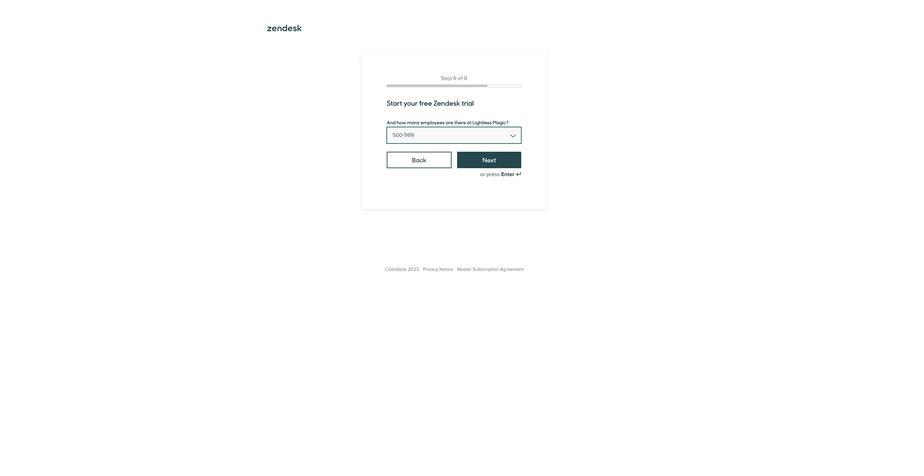 Task type: describe. For each thing, give the bounding box(es) containing it.
or press enter
[[480, 171, 515, 178]]

next button
[[457, 152, 521, 168]]

subscription
[[473, 266, 499, 272]]

start
[[387, 98, 402, 108]]

and
[[387, 119, 396, 126]]

©zendesk
[[385, 266, 407, 272]]

zendesk
[[434, 98, 460, 108]]

next
[[483, 156, 496, 164]]

2023
[[408, 266, 419, 272]]

step
[[441, 75, 452, 82]]

at
[[467, 119, 472, 126]]

trial
[[462, 98, 474, 108]]

press
[[487, 171, 500, 178]]

of
[[458, 75, 463, 82]]

many
[[407, 119, 420, 126]]

notice
[[440, 266, 453, 272]]

enter
[[501, 171, 515, 178]]

free
[[419, 98, 432, 108]]

master
[[457, 266, 472, 272]]

lightless
[[473, 119, 492, 126]]

enter image
[[516, 172, 521, 177]]

zendesk image
[[267, 25, 302, 31]]



Task type: locate. For each thing, give the bounding box(es) containing it.
©zendesk 2023 link
[[385, 266, 419, 272]]

privacy
[[423, 266, 438, 272]]

step 6 of 8
[[441, 75, 467, 82]]

there
[[454, 119, 466, 126]]

privacy notice
[[423, 266, 453, 272]]

back
[[412, 156, 427, 164]]

your
[[404, 98, 418, 108]]

6
[[453, 75, 457, 82]]

and how many employees are there at lightless magic ?
[[387, 119, 509, 126]]

privacy notice link
[[423, 266, 453, 272]]

how
[[397, 119, 406, 126]]

master subscription agreement
[[457, 266, 524, 272]]

?
[[506, 119, 509, 126]]

agreement
[[500, 266, 524, 272]]

8
[[464, 75, 467, 82]]

magic
[[493, 119, 506, 126]]

or
[[480, 171, 485, 178]]

employees
[[421, 119, 445, 126]]

back button
[[387, 152, 452, 168]]

are
[[446, 119, 453, 126]]

master subscription agreement link
[[457, 266, 524, 272]]

©zendesk 2023
[[385, 266, 419, 272]]

start your free zendesk trial
[[387, 98, 474, 108]]



Task type: vqa. For each thing, say whether or not it's contained in the screenshot.
2023
yes



